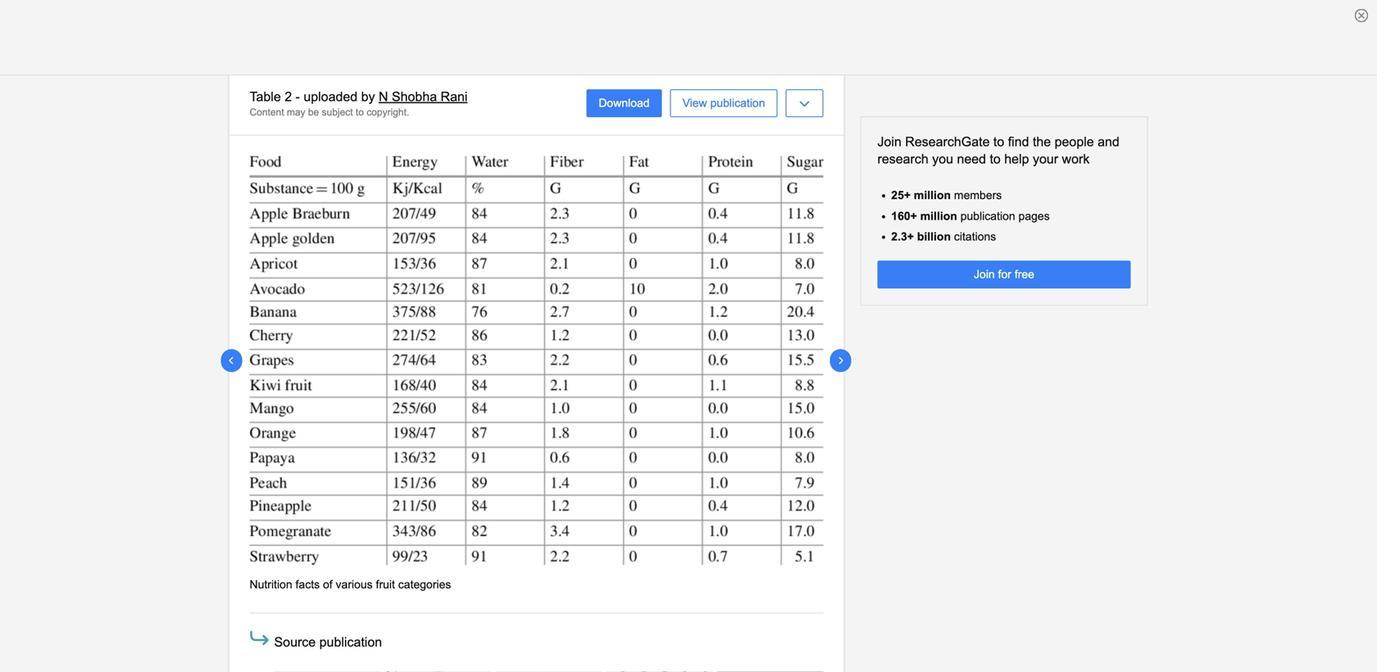 Task type: vqa. For each thing, say whether or not it's contained in the screenshot.
bottommost Open
no



Task type: locate. For each thing, give the bounding box(es) containing it.
table 2 - uploaded by n shobha rani content may be subject to copyright.
[[250, 89, 468, 118]]

join up research
[[878, 134, 902, 149]]

160+
[[892, 210, 918, 222]]

source publication
[[274, 635, 382, 650]]

join inside join for free link
[[974, 268, 995, 281]]

million right 25+
[[914, 189, 951, 202]]

0 horizontal spatial join
[[878, 134, 902, 149]]

25+ million members 160+ million publication pages 2.3+ billion citations
[[892, 189, 1050, 243]]

1 vertical spatial publication
[[961, 210, 1016, 222]]

join left for at top
[[974, 268, 995, 281]]

main content containing table 2
[[0, 72, 1378, 672]]

join for free link
[[878, 261, 1131, 289]]

to left "help"
[[990, 152, 1001, 166]]

0 horizontal spatial publication
[[320, 635, 382, 650]]

0 vertical spatial to
[[356, 106, 364, 118]]

copyright.
[[367, 106, 409, 118]]

0 vertical spatial publication
[[711, 97, 766, 110]]

1 horizontal spatial publication
[[711, 97, 766, 110]]

to left find
[[994, 134, 1005, 149]]

publication for view publication
[[711, 97, 766, 110]]

your
[[1033, 152, 1059, 166]]

and
[[1098, 134, 1120, 149]]

citations
[[955, 230, 997, 243]]

publication down members
[[961, 210, 1016, 222]]

find
[[1008, 134, 1030, 149]]

subject
[[322, 106, 353, 118]]

table
[[250, 89, 281, 104]]

1 vertical spatial million
[[921, 210, 958, 222]]

source
[[274, 635, 316, 650]]

download
[[599, 97, 650, 110]]

0 vertical spatial join
[[878, 134, 902, 149]]

1 vertical spatial join
[[974, 268, 995, 281]]

2 vertical spatial publication
[[320, 635, 382, 650]]

25+
[[892, 189, 911, 202]]

size m image
[[247, 626, 272, 651]]

publication right view
[[711, 97, 766, 110]]

publication right source
[[320, 635, 382, 650]]

n shobha rani link
[[379, 89, 468, 104]]

facts
[[296, 579, 320, 591]]

you
[[933, 152, 954, 166]]

members
[[955, 189, 1002, 202]]

research
[[878, 152, 929, 166]]

publication
[[711, 97, 766, 110], [961, 210, 1016, 222], [320, 635, 382, 650]]

nutrition facts of various fruit categories
[[250, 579, 451, 591]]

join for join researchgate to find the people and research you need to help your work
[[878, 134, 902, 149]]

-
[[296, 89, 300, 104]]

need
[[957, 152, 987, 166]]

2 horizontal spatial publication
[[961, 210, 1016, 222]]

pages
[[1019, 210, 1050, 222]]

join inside join researchgate to find the people and research you need to help your work
[[878, 134, 902, 149]]

million
[[914, 189, 951, 202], [921, 210, 958, 222]]

1 horizontal spatial join
[[974, 268, 995, 281]]

to
[[356, 106, 364, 118], [994, 134, 1005, 149], [990, 152, 1001, 166]]

join
[[878, 134, 902, 149], [974, 268, 995, 281]]

to inside table 2 - uploaded by n shobha rani content may be subject to copyright.
[[356, 106, 364, 118]]

the
[[1033, 134, 1052, 149]]

fruit
[[376, 579, 395, 591]]

million up billion
[[921, 210, 958, 222]]

be
[[308, 106, 319, 118]]

0 vertical spatial million
[[914, 189, 951, 202]]

uploaded
[[304, 89, 358, 104]]

to down by
[[356, 106, 364, 118]]

main content
[[0, 72, 1378, 672]]

by
[[361, 89, 375, 104]]



Task type: describe. For each thing, give the bounding box(es) containing it.
shobha
[[392, 89, 437, 104]]

may
[[287, 106, 306, 118]]

nutrition
[[250, 579, 292, 591]]

view
[[683, 97, 707, 110]]

for
[[999, 268, 1012, 281]]

of
[[323, 579, 333, 591]]

content
[[250, 106, 284, 118]]

rani
[[441, 89, 468, 104]]

free
[[1015, 268, 1035, 281]]

nutrition facts of various fruit categories image
[[250, 156, 824, 565]]

2.3+
[[892, 230, 914, 243]]

publication for source publication
[[320, 635, 382, 650]]

join for join for free
[[974, 268, 995, 281]]

work
[[1062, 152, 1090, 166]]

researchgate
[[906, 134, 990, 149]]

1 vertical spatial to
[[994, 134, 1005, 149]]

categories
[[398, 579, 451, 591]]

help
[[1005, 152, 1030, 166]]

n
[[379, 89, 388, 104]]

publication inside 25+ million members 160+ million publication pages 2.3+ billion citations
[[961, 210, 1016, 222]]

people
[[1055, 134, 1095, 149]]

join researchgate to find the people and research you need to help your work
[[878, 134, 1120, 166]]

view publication
[[683, 97, 766, 110]]

view publication link
[[671, 90, 778, 117]]

various
[[336, 579, 373, 591]]

join for free
[[974, 268, 1035, 281]]

download link
[[587, 90, 662, 117]]

2
[[285, 89, 292, 104]]

billion
[[918, 230, 951, 243]]

2 vertical spatial to
[[990, 152, 1001, 166]]



